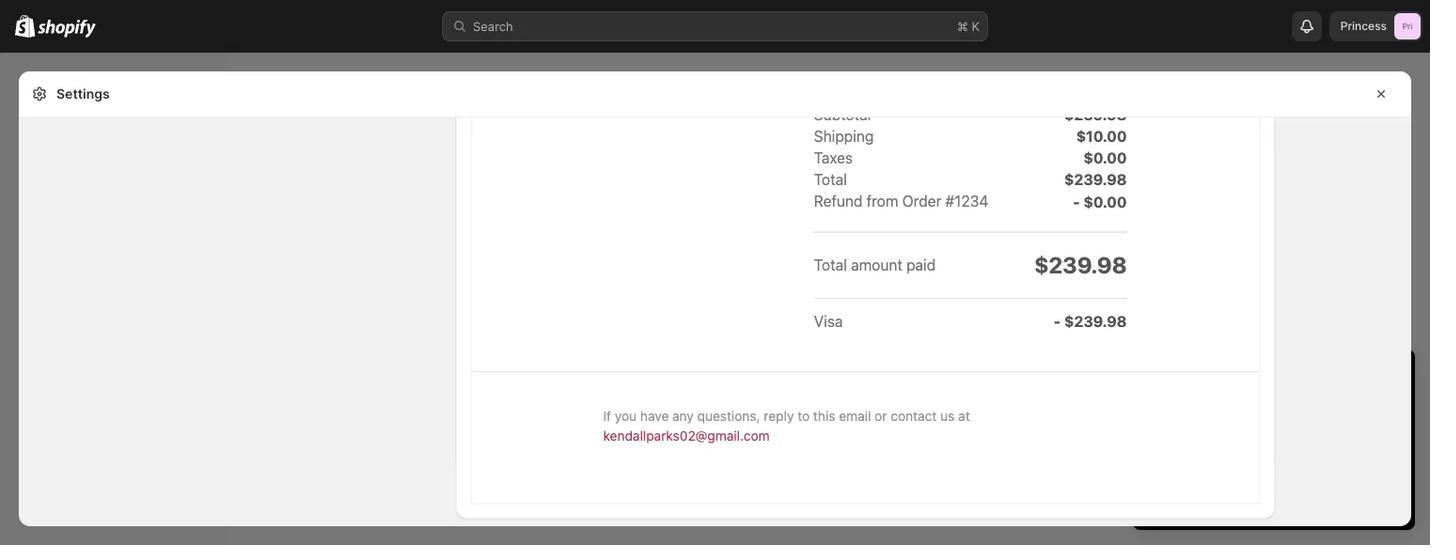 Task type: describe. For each thing, give the bounding box(es) containing it.
3
[[1193, 420, 1201, 434]]

⌘
[[958, 19, 969, 33]]

1 day left in your trial element
[[1133, 399, 1416, 531]]

trial
[[1304, 366, 1337, 389]]

⌘ k
[[958, 19, 980, 33]]

search
[[473, 19, 513, 33]]

a
[[1210, 401, 1217, 415]]

in
[[1238, 366, 1254, 389]]

shopify image
[[38, 19, 96, 38]]

features
[[1328, 457, 1375, 472]]

app
[[1194, 438, 1215, 453]]

get:
[[1301, 401, 1324, 415]]

online
[[1167, 457, 1202, 472]]

first 3 months for $1/month
[[1167, 420, 1326, 434]]

store inside to customize your online store and add bonus features
[[1205, 457, 1235, 472]]

first
[[1167, 420, 1190, 434]]

settings dialog
[[19, 0, 1412, 527]]

pick your plan
[[1237, 491, 1312, 505]]

months
[[1205, 420, 1248, 434]]

bonus
[[1289, 457, 1324, 472]]

$1/month
[[1271, 420, 1326, 434]]

$50
[[1167, 438, 1190, 453]]

shopify image
[[15, 15, 35, 37]]

1 vertical spatial plan
[[1289, 491, 1312, 505]]

0 vertical spatial store
[[1219, 438, 1248, 453]]



Task type: vqa. For each thing, say whether or not it's contained in the screenshot.
pick your plan
yes



Task type: locate. For each thing, give the bounding box(es) containing it.
switch
[[1152, 401, 1191, 415]]

and for plan
[[1276, 401, 1298, 415]]

your inside to customize your online store and add bonus features
[[1366, 438, 1392, 453]]

princess
[[1341, 19, 1387, 33]]

1 day left in your trial
[[1152, 366, 1337, 389]]

0 vertical spatial and
[[1276, 401, 1298, 415]]

plan
[[1249, 401, 1273, 415], [1289, 491, 1312, 505]]

1 horizontal spatial to
[[1289, 438, 1300, 453]]

your right in
[[1259, 366, 1298, 389]]

0 vertical spatial plan
[[1249, 401, 1273, 415]]

0 horizontal spatial plan
[[1249, 401, 1273, 415]]

customize
[[1304, 438, 1363, 453]]

plan down bonus
[[1289, 491, 1312, 505]]

1 vertical spatial to
[[1289, 438, 1300, 453]]

home link
[[11, 68, 214, 94]]

to down the $1/month
[[1289, 438, 1300, 453]]

and left the add
[[1238, 457, 1260, 472]]

1
[[1152, 366, 1161, 389]]

to customize your online store and add bonus features
[[1167, 438, 1392, 472]]

pick your plan link
[[1152, 485, 1397, 512]]

1 vertical spatial store
[[1205, 457, 1235, 472]]

settings
[[56, 86, 110, 102]]

k
[[972, 19, 980, 33]]

your up features
[[1366, 438, 1392, 453]]

for
[[1251, 420, 1267, 434]]

$50 app store credit link
[[1167, 438, 1285, 453]]

and inside to customize your online store and add bonus features
[[1238, 457, 1260, 472]]

1 day left in your trial button
[[1133, 350, 1416, 389]]

to inside to customize your online store and add bonus features
[[1289, 438, 1300, 453]]

your inside dropdown button
[[1259, 366, 1298, 389]]

0 horizontal spatial and
[[1238, 457, 1260, 472]]

and up the $1/month
[[1276, 401, 1298, 415]]

1 horizontal spatial and
[[1276, 401, 1298, 415]]

and for store
[[1238, 457, 1260, 472]]

store down $50 app store credit
[[1205, 457, 1235, 472]]

credit
[[1252, 438, 1285, 453]]

to left a on the right bottom
[[1195, 401, 1206, 415]]

plan up for
[[1249, 401, 1273, 415]]

store down months
[[1219, 438, 1248, 453]]

pick
[[1237, 491, 1259, 505]]

day
[[1166, 366, 1199, 389]]

switch to a paid plan and get:
[[1152, 401, 1324, 415]]

to
[[1195, 401, 1206, 415], [1289, 438, 1300, 453]]

1 vertical spatial your
[[1366, 438, 1392, 453]]

1 horizontal spatial plan
[[1289, 491, 1312, 505]]

princess image
[[1395, 13, 1421, 40]]

0 vertical spatial to
[[1195, 401, 1206, 415]]

1 vertical spatial and
[[1238, 457, 1260, 472]]

home
[[45, 73, 80, 88]]

your
[[1259, 366, 1298, 389], [1366, 438, 1392, 453], [1262, 491, 1286, 505]]

your right pick
[[1262, 491, 1286, 505]]

paid
[[1220, 401, 1245, 415]]

store
[[1219, 438, 1248, 453], [1205, 457, 1235, 472]]

0 vertical spatial your
[[1259, 366, 1298, 389]]

0 horizontal spatial to
[[1195, 401, 1206, 415]]

and
[[1276, 401, 1298, 415], [1238, 457, 1260, 472]]

add
[[1263, 457, 1285, 472]]

left
[[1204, 366, 1233, 389]]

$50 app store credit
[[1167, 438, 1285, 453]]

2 vertical spatial your
[[1262, 491, 1286, 505]]



